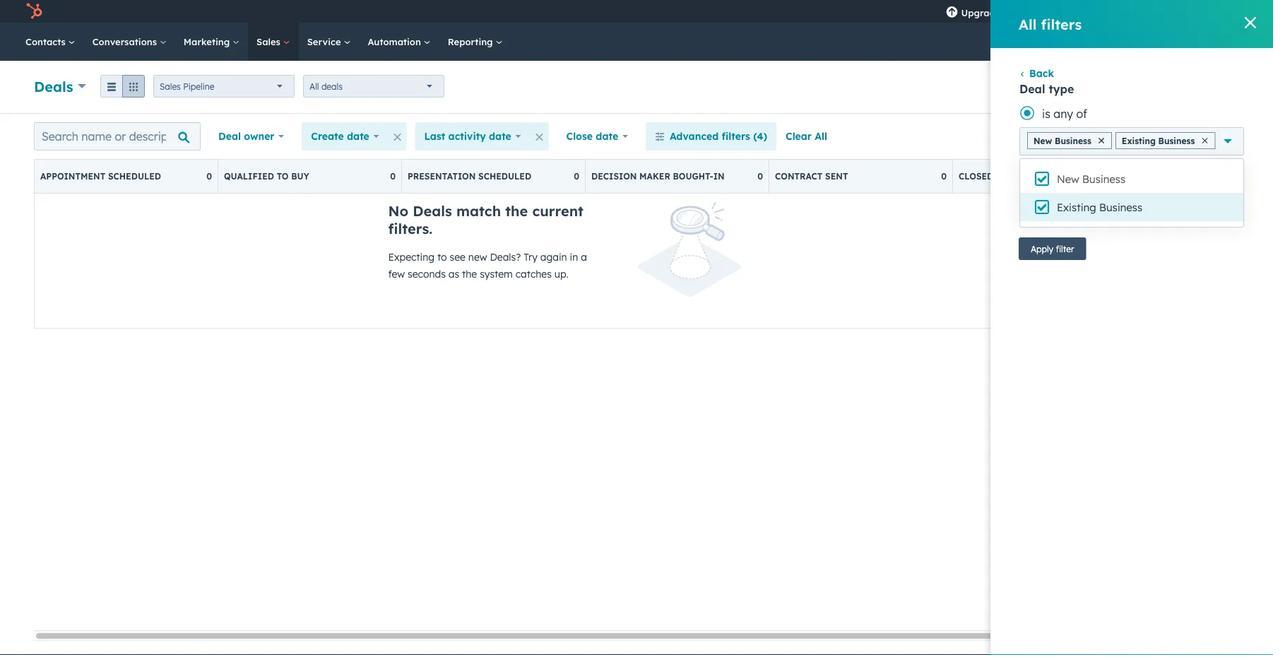 Task type: locate. For each thing, give the bounding box(es) containing it.
sales for sales pipeline
[[160, 81, 181, 92]]

sales link
[[248, 23, 299, 61]]

the right the as
[[462, 268, 477, 280]]

deal
[[1020, 82, 1046, 96], [218, 130, 241, 142]]

1 vertical spatial of
[[1083, 163, 1094, 177]]

date for create date
[[347, 130, 370, 142]]

3 date from the left
[[596, 130, 619, 142]]

0 vertical spatial the
[[506, 202, 528, 220]]

scheduled for presentation scheduled
[[479, 171, 532, 182]]

0 for closed won
[[1125, 171, 1131, 182]]

deal inside "popup button"
[[218, 130, 241, 142]]

1 horizontal spatial to
[[437, 251, 447, 263]]

is left "none" at right top
[[1043, 163, 1051, 177]]

1 horizontal spatial the
[[506, 202, 528, 220]]

actions button
[[1038, 76, 1100, 98]]

date inside popup button
[[596, 130, 619, 142]]

the
[[506, 202, 528, 220], [462, 268, 477, 280]]

existing business down known
[[1057, 201, 1143, 214]]

0 horizontal spatial new
[[1034, 135, 1053, 146]]

help image
[[1080, 6, 1093, 19]]

existing business left "view" on the top right of the page
[[1122, 135, 1195, 146]]

to left the see
[[437, 251, 447, 263]]

search button
[[1237, 30, 1261, 54]]

0 vertical spatial deal
[[1020, 82, 1046, 96]]

2 date from the left
[[489, 130, 512, 142]]

is left known
[[1043, 186, 1051, 200]]

is left 'any'
[[1043, 107, 1051, 121]]

0 for contract sent
[[942, 171, 947, 182]]

1 vertical spatial new
[[1057, 172, 1080, 186]]

reporting
[[448, 36, 496, 47]]

0
[[207, 171, 212, 182], [390, 171, 396, 182], [574, 171, 580, 182], [758, 171, 763, 182], [942, 171, 947, 182], [1125, 171, 1131, 182]]

new inside row group
[[1057, 172, 1080, 186]]

new
[[469, 251, 487, 263]]

1 vertical spatial to
[[437, 251, 447, 263]]

marketing link
[[175, 23, 248, 61]]

upgrade
[[962, 7, 1001, 18]]

2 vertical spatial all
[[815, 130, 828, 142]]

vhs
[[1173, 5, 1192, 17]]

0 right the is none of on the top of the page
[[1125, 171, 1131, 182]]

0 left contract
[[758, 171, 763, 182]]

0 vertical spatial existing
[[1122, 135, 1156, 146]]

0 left qualified
[[207, 171, 212, 182]]

apply filter button
[[1019, 237, 1087, 260]]

terry turtle image
[[1157, 5, 1170, 18]]

5 0 from the left
[[942, 171, 947, 182]]

0 horizontal spatial deals
[[34, 77, 73, 95]]

in
[[570, 251, 578, 263]]

advanced filters (4) button
[[646, 122, 777, 151]]

marketplaces image
[[1051, 6, 1063, 19]]

scheduled
[[108, 171, 161, 182], [479, 171, 532, 182]]

1 vertical spatial the
[[462, 268, 477, 280]]

1 close image from the left
[[1099, 138, 1105, 143]]

group
[[100, 75, 145, 98]]

existing left save
[[1122, 135, 1156, 146]]

row group
[[1021, 165, 1244, 221]]

2 0 from the left
[[390, 171, 396, 182]]

of
[[1077, 107, 1088, 121], [1083, 163, 1094, 177]]

1 horizontal spatial close image
[[1203, 138, 1208, 143]]

0 horizontal spatial filters
[[722, 130, 751, 142]]

try
[[524, 251, 538, 263]]

2 horizontal spatial date
[[596, 130, 619, 142]]

scheduled down search name or description search field
[[108, 171, 161, 182]]

deals down contacts link
[[34, 77, 73, 95]]

2 close image from the left
[[1203, 138, 1208, 143]]

back
[[1030, 67, 1055, 80]]

help button
[[1075, 0, 1099, 23]]

date
[[347, 130, 370, 142], [489, 130, 512, 142], [596, 130, 619, 142]]

is for is none of
[[1043, 163, 1051, 177]]

deal owner
[[218, 130, 275, 142]]

filters inside button
[[722, 130, 751, 142]]

1 horizontal spatial scheduled
[[479, 171, 532, 182]]

1 scheduled from the left
[[108, 171, 161, 182]]

new business down 'any'
[[1034, 135, 1092, 146]]

1 vertical spatial filters
[[722, 130, 751, 142]]

1 horizontal spatial filters
[[1042, 15, 1082, 33]]

1 vertical spatial existing
[[1057, 201, 1097, 214]]

vhs can fix it! button
[[1149, 0, 1255, 23]]

deal owner button
[[209, 122, 293, 151]]

0 horizontal spatial all
[[310, 81, 319, 92]]

close image
[[1099, 138, 1105, 143], [1203, 138, 1208, 143]]

4 0 from the left
[[758, 171, 763, 182]]

0 vertical spatial all
[[1019, 15, 1037, 33]]

0 for appointment scheduled
[[207, 171, 212, 182]]

is
[[1043, 107, 1051, 121], [1043, 163, 1051, 177], [1043, 186, 1051, 200], [1043, 209, 1051, 223]]

0 vertical spatial sales
[[257, 36, 283, 47]]

deal type
[[1020, 82, 1075, 96]]

to left buy
[[277, 171, 289, 182]]

date right create
[[347, 130, 370, 142]]

sales left pipeline
[[160, 81, 181, 92]]

of right 'any'
[[1077, 107, 1088, 121]]

of for is none of
[[1083, 163, 1094, 177]]

to inside the expecting to see new deals? try again in a few seconds as the system catches up.
[[437, 251, 447, 263]]

0 vertical spatial to
[[277, 171, 289, 182]]

save view button
[[1140, 122, 1240, 151]]

1 horizontal spatial date
[[489, 130, 512, 142]]

all left marketplaces icon
[[1019, 15, 1037, 33]]

won
[[997, 171, 1019, 182]]

board actions button
[[1020, 122, 1132, 151]]

new down is any of
[[1034, 135, 1053, 146]]

0 horizontal spatial the
[[462, 268, 477, 280]]

0 vertical spatial of
[[1077, 107, 1088, 121]]

any
[[1054, 107, 1074, 121]]

0 horizontal spatial date
[[347, 130, 370, 142]]

upgrade image
[[946, 6, 959, 19]]

marketing
[[184, 36, 233, 47]]

0 horizontal spatial to
[[277, 171, 289, 182]]

closed
[[959, 171, 994, 182]]

new business up unknown
[[1057, 172, 1126, 186]]

2 scheduled from the left
[[479, 171, 532, 182]]

is known
[[1043, 186, 1089, 200]]

1 vertical spatial new business
[[1057, 172, 1126, 186]]

1 vertical spatial deal
[[218, 130, 241, 142]]

(4)
[[754, 130, 768, 142]]

existing
[[1122, 135, 1156, 146], [1057, 201, 1097, 214]]

0 horizontal spatial sales
[[160, 81, 181, 92]]

system
[[480, 268, 513, 280]]

row group containing new business
[[1021, 165, 1244, 221]]

3 is from the top
[[1043, 186, 1051, 200]]

2 is from the top
[[1043, 163, 1051, 177]]

the right 'match'
[[506, 202, 528, 220]]

0 horizontal spatial deal
[[218, 130, 241, 142]]

all inside popup button
[[310, 81, 319, 92]]

marketplaces button
[[1042, 0, 1072, 23]]

in
[[714, 171, 725, 182]]

0 left closed
[[942, 171, 947, 182]]

apply filter
[[1031, 244, 1075, 254]]

is for is known
[[1043, 186, 1051, 200]]

automation
[[368, 36, 424, 47]]

3 0 from the left
[[574, 171, 580, 182]]

0 vertical spatial filters
[[1042, 15, 1082, 33]]

sales inside popup button
[[160, 81, 181, 92]]

all left deals
[[310, 81, 319, 92]]

deals banner
[[34, 71, 1240, 99]]

match
[[457, 202, 501, 220]]

create date
[[311, 130, 370, 142]]

1 horizontal spatial new
[[1057, 172, 1080, 186]]

deal for deal type
[[1020, 82, 1046, 96]]

calling icon button
[[1015, 2, 1039, 21]]

scheduled up 'match'
[[479, 171, 532, 182]]

1 date from the left
[[347, 130, 370, 142]]

is unknown
[[1043, 209, 1102, 223]]

menu
[[936, 0, 1257, 23]]

0 horizontal spatial scheduled
[[108, 171, 161, 182]]

sales left service
[[257, 36, 283, 47]]

filters for advanced
[[722, 130, 751, 142]]

1 horizontal spatial all
[[815, 130, 828, 142]]

0 for qualified to buy
[[390, 171, 396, 182]]

catches
[[516, 268, 552, 280]]

a
[[581, 251, 587, 263]]

reporting link
[[439, 23, 511, 61]]

contract
[[775, 171, 823, 182]]

4 is from the top
[[1043, 209, 1051, 223]]

all deals button
[[303, 75, 445, 98]]

sales
[[257, 36, 283, 47], [160, 81, 181, 92]]

deal for deal owner
[[218, 130, 241, 142]]

is for is unknown
[[1043, 209, 1051, 223]]

new up is unknown
[[1057, 172, 1080, 186]]

2 horizontal spatial all
[[1019, 15, 1037, 33]]

0 horizontal spatial existing
[[1057, 201, 1097, 214]]

menu containing vhs can fix it!
[[936, 0, 1257, 23]]

1 0 from the left
[[207, 171, 212, 182]]

to
[[277, 171, 289, 182], [437, 251, 447, 263]]

deal down back button
[[1020, 82, 1046, 96]]

business
[[1055, 135, 1092, 146], [1159, 135, 1195, 146], [1083, 172, 1126, 186], [1100, 201, 1143, 214]]

0 left decision
[[574, 171, 580, 182]]

few
[[388, 268, 405, 280]]

clear
[[786, 130, 812, 142]]

1 is from the top
[[1043, 107, 1051, 121]]

date right close on the top left of the page
[[596, 130, 619, 142]]

menu item
[[1011, 0, 1014, 23]]

of right "none" at right top
[[1083, 163, 1094, 177]]

1 vertical spatial deals
[[413, 202, 452, 220]]

board
[[1038, 130, 1067, 142]]

0 vertical spatial deals
[[34, 77, 73, 95]]

deals right no
[[413, 202, 452, 220]]

it!
[[1226, 5, 1234, 17]]

0 horizontal spatial close image
[[1099, 138, 1105, 143]]

0 for decision maker bought-in
[[758, 171, 763, 182]]

service
[[307, 36, 344, 47]]

actions
[[1050, 82, 1080, 92]]

filters
[[1042, 15, 1082, 33], [722, 130, 751, 142]]

1 horizontal spatial deal
[[1020, 82, 1046, 96]]

1 horizontal spatial existing
[[1122, 135, 1156, 146]]

date right activity
[[489, 130, 512, 142]]

advanced
[[670, 130, 719, 142]]

0 up no
[[390, 171, 396, 182]]

new
[[1034, 135, 1053, 146], [1057, 172, 1080, 186]]

create date button
[[302, 122, 388, 151]]

1 horizontal spatial deals
[[413, 202, 452, 220]]

existing business
[[1122, 135, 1195, 146], [1057, 201, 1143, 214]]

deal left owner
[[218, 130, 241, 142]]

is down is known
[[1043, 209, 1051, 223]]

1 vertical spatial sales
[[160, 81, 181, 92]]

1 vertical spatial all
[[310, 81, 319, 92]]

1 horizontal spatial sales
[[257, 36, 283, 47]]

pipeline
[[183, 81, 215, 92]]

6 0 from the left
[[1125, 171, 1131, 182]]

all right clear
[[815, 130, 828, 142]]

existing down known
[[1057, 201, 1097, 214]]

date inside popup button
[[347, 130, 370, 142]]



Task type: vqa. For each thing, say whether or not it's contained in the screenshot.
the sent
yes



Task type: describe. For each thing, give the bounding box(es) containing it.
none
[[1054, 163, 1080, 177]]

can
[[1194, 5, 1210, 17]]

known
[[1054, 186, 1089, 200]]

contacts
[[25, 36, 68, 47]]

create
[[311, 130, 344, 142]]

unknown
[[1054, 209, 1102, 223]]

of for is any of
[[1077, 107, 1088, 121]]

0 for presentation scheduled
[[574, 171, 580, 182]]

deals
[[322, 81, 343, 92]]

0 vertical spatial new business
[[1034, 135, 1092, 146]]

back button
[[1019, 67, 1055, 80]]

group inside deals banner
[[100, 75, 145, 98]]

all inside button
[[815, 130, 828, 142]]

close image for existing business
[[1203, 138, 1208, 143]]

hubspot image
[[25, 3, 42, 20]]

vhs can fix it!
[[1173, 5, 1234, 17]]

service link
[[299, 23, 359, 61]]

clear all button
[[777, 122, 837, 151]]

current
[[533, 202, 584, 220]]

buy
[[291, 171, 309, 182]]

qualified to buy
[[224, 171, 309, 182]]

to for qualified
[[277, 171, 289, 182]]

close date button
[[557, 122, 637, 151]]

deals inside popup button
[[34, 77, 73, 95]]

contacts link
[[17, 23, 84, 61]]

sales pipeline button
[[153, 75, 295, 98]]

save view
[[1173, 130, 1222, 142]]

deals?
[[490, 251, 521, 263]]

decision
[[592, 171, 637, 182]]

is any of
[[1043, 107, 1088, 121]]

settings image
[[1104, 6, 1117, 19]]

date inside popup button
[[489, 130, 512, 142]]

expecting
[[388, 251, 435, 263]]

scheduled for appointment scheduled
[[108, 171, 161, 182]]

conversations link
[[84, 23, 175, 61]]

to for expecting
[[437, 251, 447, 263]]

close
[[567, 130, 593, 142]]

no
[[388, 202, 409, 220]]

sent
[[826, 171, 849, 182]]

last activity date
[[424, 130, 512, 142]]

board actions
[[1038, 130, 1106, 142]]

existing inside row group
[[1057, 201, 1097, 214]]

type
[[1049, 82, 1075, 96]]

view
[[1200, 130, 1222, 142]]

all for all deals
[[310, 81, 319, 92]]

actions
[[1070, 130, 1106, 142]]

deals inside the "no deals match the current filters."
[[413, 202, 452, 220]]

is none of
[[1043, 163, 1094, 177]]

all for all filters
[[1019, 15, 1037, 33]]

expecting to see new deals? try again in a few seconds as the system catches up.
[[388, 251, 587, 280]]

notifications image
[[1128, 6, 1141, 19]]

Search name or description search field
[[34, 122, 201, 151]]

see
[[450, 251, 466, 263]]

fix
[[1213, 5, 1224, 17]]

sales for sales
[[257, 36, 283, 47]]

the inside the "no deals match the current filters."
[[506, 202, 528, 220]]

settings link
[[1102, 4, 1119, 19]]

conversations
[[92, 36, 160, 47]]

clear all
[[786, 130, 828, 142]]

0 vertical spatial existing business
[[1122, 135, 1195, 146]]

is for is any of
[[1043, 107, 1051, 121]]

notifications button
[[1122, 0, 1146, 23]]

deals button
[[34, 76, 86, 96]]

seconds
[[408, 268, 446, 280]]

1 vertical spatial existing business
[[1057, 201, 1143, 214]]

presentation scheduled
[[408, 171, 532, 182]]

calling icon image
[[1021, 5, 1034, 18]]

appointment
[[40, 171, 106, 182]]

activity
[[449, 130, 486, 142]]

filters for all
[[1042, 15, 1082, 33]]

qualified
[[224, 171, 274, 182]]

apply
[[1031, 244, 1054, 254]]

bought-
[[673, 171, 714, 182]]

close image for new business
[[1099, 138, 1105, 143]]

up.
[[555, 268, 569, 280]]

date for close date
[[596, 130, 619, 142]]

0 vertical spatial new
[[1034, 135, 1053, 146]]

automation link
[[359, 23, 439, 61]]

close image
[[1245, 17, 1257, 28]]

filter
[[1056, 244, 1075, 254]]

closed won
[[959, 171, 1019, 182]]

last activity date button
[[415, 122, 531, 151]]

save
[[1173, 130, 1197, 142]]

presentation
[[408, 171, 476, 182]]

filters.
[[388, 220, 433, 237]]

decision maker bought-in
[[592, 171, 725, 182]]

no deals match the current filters.
[[388, 202, 584, 237]]

Search HubSpot search field
[[1075, 30, 1248, 54]]

again
[[541, 251, 567, 263]]

as
[[449, 268, 460, 280]]

advanced filters (4)
[[670, 130, 768, 142]]

search image
[[1244, 37, 1254, 47]]

hubspot link
[[17, 3, 53, 20]]

the inside the expecting to see new deals? try again in a few seconds as the system catches up.
[[462, 268, 477, 280]]

maker
[[640, 171, 671, 182]]

sales pipeline
[[160, 81, 215, 92]]

close date
[[567, 130, 619, 142]]

all deals
[[310, 81, 343, 92]]

appointment scheduled
[[40, 171, 161, 182]]



